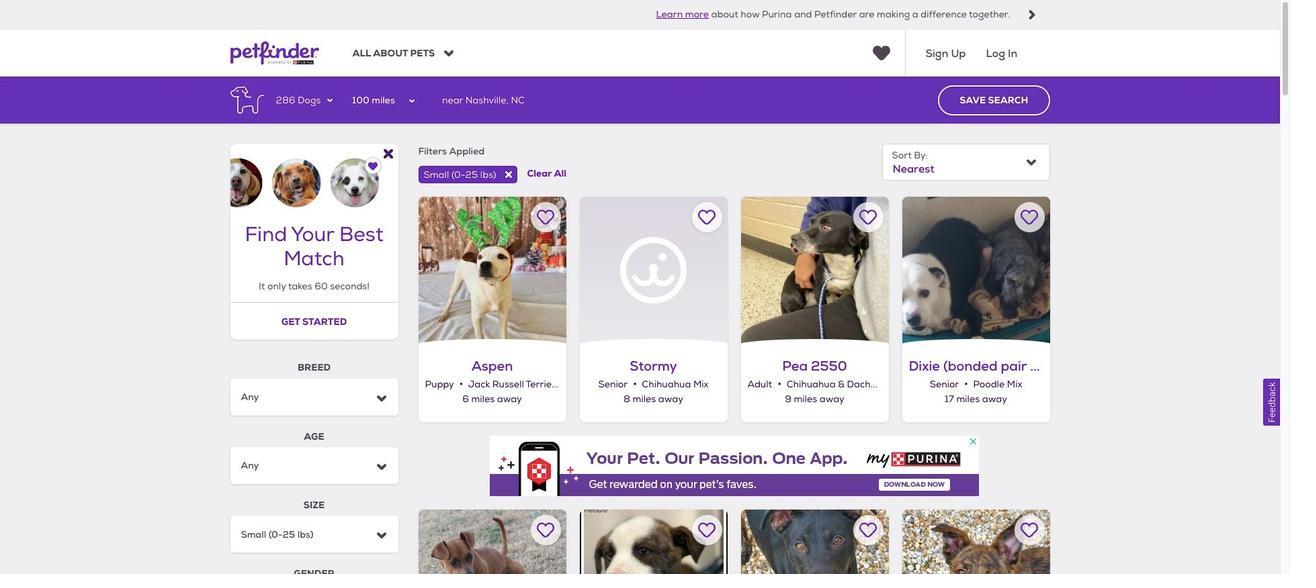 Task type: locate. For each thing, give the bounding box(es) containing it.
potential dog matches image
[[230, 144, 398, 208]]

aspen, adoptable dog, puppy male jack russell terrier mix, 6 miles away. image
[[418, 197, 566, 345]]

pea 2550, adoptable dog, adult female chihuahua & dachshund mix, 9 miles away. image
[[741, 197, 889, 345]]

main content
[[0, 77, 1280, 575]]

jack 24-16, adoptable dog, young male hound, 23 miles away. image
[[741, 510, 889, 575]]

trixie, adoptable dog, adult female dachshund mix, 17 miles away. image
[[418, 510, 566, 575]]

skylar, adoptable dog, puppy female american bulldog mix, 21 miles away. image
[[580, 510, 728, 575]]



Task type: describe. For each thing, give the bounding box(es) containing it.
petfinder home image
[[230, 30, 319, 77]]

advertisement element
[[490, 436, 979, 496]]

dixie (bonded pair with freckles) , adoptable dog, senior female poodle mix, 17 miles away. image
[[902, 197, 1050, 345]]

jasper 24-15, adoptable dog, young male hound, 23 miles away. image
[[902, 510, 1050, 575]]



Task type: vqa. For each thing, say whether or not it's contained in the screenshot.
Bluie, adoptable Cat, Adult Female Domestic Short Hair & Russian Blue Mix, 1 mile away. image
no



